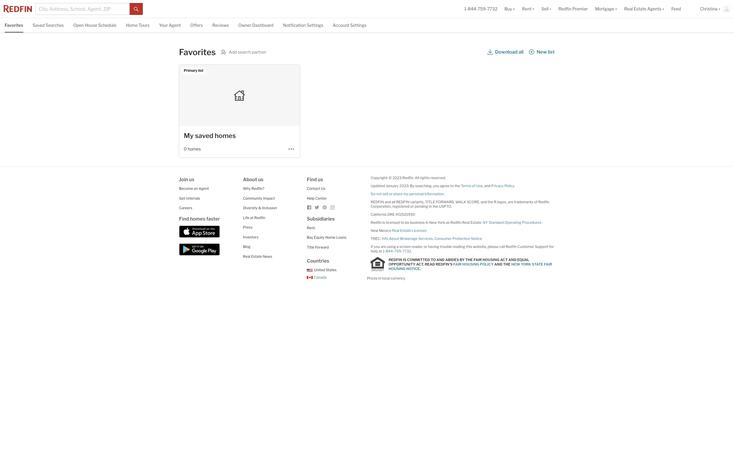 Task type: vqa. For each thing, say whether or not it's contained in the screenshot.
Photos button
no



Task type: describe. For each thing, give the bounding box(es) containing it.
uspto.
[[439, 204, 452, 209]]

new list button
[[529, 47, 555, 58]]

0 horizontal spatial of
[[472, 184, 476, 188]]

0 vertical spatial you
[[433, 184, 439, 188]]

registered
[[392, 204, 410, 209]]

all inside 'redfin and all redfin variants, title forward, walk score, and the r logos, are trademarks of redfin corporation, registered or pending in the uspto.'
[[392, 200, 395, 204]]

fair inside the redfin is committed to and abides by the fair housing act and equal opportunity act. read redfin's
[[474, 257, 482, 262]]

notification
[[283, 23, 306, 28]]

redfin inside 'redfin and all redfin variants, title forward, walk score, and the r logos, are trademarks of redfin corporation, registered or pending in the uspto.'
[[538, 200, 549, 204]]

act
[[500, 257, 508, 262]]

home tours link
[[126, 18, 149, 32]]

reading
[[453, 244, 465, 249]]

sell ▾ button
[[538, 0, 555, 18]]

0 horizontal spatial agent
[[169, 23, 181, 28]]

impact
[[263, 196, 275, 201]]

primary
[[184, 68, 197, 73]]

844- for 1-844-759-7732 .
[[386, 249, 394, 253]]

▾ for sell ▾
[[549, 6, 551, 11]]

list for new list
[[548, 49, 555, 55]]

brokerage
[[400, 236, 418, 241]]

score,
[[467, 200, 480, 204]]

find for find homes faster
[[179, 216, 189, 222]]

reader,
[[412, 244, 423, 249]]

please
[[488, 244, 499, 249]]

real estate news button
[[243, 254, 272, 259]]

redfin premier
[[559, 6, 588, 11]]

find for find us
[[307, 177, 317, 182]]

1 vertical spatial to
[[401, 220, 404, 225]]

submit search image
[[134, 7, 139, 12]]

redfin instagram image
[[330, 205, 335, 210]]

consumer protection notice link
[[434, 236, 482, 241]]

1- for 1-844-759-7732 .
[[383, 249, 386, 253]]

estate for news
[[251, 254, 262, 259]]

0 horizontal spatial fair
[[453, 262, 462, 266]]

my
[[403, 192, 408, 196]]

0 vertical spatial homes
[[215, 132, 236, 140]]

ny
[[483, 220, 488, 225]]

or inside 'redfin and all redfin variants, title forward, walk score, and the r logos, are trademarks of redfin corporation, registered or pending in the uspto.'
[[410, 204, 414, 209]]

and right use
[[484, 184, 490, 188]]

1 horizontal spatial about
[[389, 236, 399, 241]]

City, Address, School, Agent, ZIP search field
[[35, 3, 130, 15]]

real inside dropdown button
[[624, 6, 633, 11]]

read
[[425, 262, 435, 266]]

blog
[[243, 244, 251, 249]]

you inside if you are using a screen reader, or having trouble reading this website, please call redfin customer support for help at
[[374, 244, 380, 249]]

diversity & inclusion
[[243, 206, 277, 210]]

become
[[179, 186, 193, 191]]

account settings
[[333, 23, 367, 28]]

redfin inside if you are using a screen reader, or having trouble reading this website, please call redfin customer support for help at
[[506, 244, 517, 249]]

download the redfin app from the google play store image
[[179, 244, 220, 256]]

sell ▾ button
[[541, 0, 551, 18]]

trouble
[[440, 244, 452, 249]]

prices in local currency
[[367, 276, 405, 281]]

community
[[243, 196, 262, 201]]

my
[[184, 132, 194, 140]]

list for primary list
[[198, 68, 203, 73]]

standard
[[489, 220, 504, 225]]

us for about us
[[258, 177, 263, 182]]

services
[[418, 236, 433, 241]]

new for new mexico real estate licenses
[[371, 228, 378, 233]]

notice
[[471, 236, 482, 241]]

&
[[258, 206, 261, 210]]

1 horizontal spatial estate
[[400, 228, 411, 233]]

christina ▾
[[700, 6, 720, 11]]

. right screen
[[411, 249, 412, 253]]

1 horizontal spatial in
[[425, 220, 428, 225]]

faster
[[206, 216, 220, 222]]

careers button
[[179, 206, 192, 210]]

my saved homes
[[184, 132, 236, 140]]

offers link
[[190, 18, 203, 32]]

privacy
[[491, 184, 504, 188]]

saved searches
[[33, 23, 64, 28]]

become an agent button
[[179, 186, 209, 191]]

0 vertical spatial or
[[389, 192, 393, 196]]

open house schedule
[[73, 23, 116, 28]]

buy ▾ button
[[505, 0, 515, 18]]

real down blog
[[243, 254, 250, 259]]

or inside if you are using a screen reader, or having trouble reading this website, please call redfin customer support for help at
[[424, 244, 427, 249]]

help center button
[[307, 196, 327, 201]]

redfin.
[[402, 176, 414, 180]]

find homes faster
[[179, 216, 220, 222]]

owner
[[238, 23, 251, 28]]

1 horizontal spatial new
[[429, 220, 437, 225]]

do
[[371, 192, 375, 196]]

settings for notification settings
[[307, 23, 323, 28]]

equity
[[314, 235, 325, 240]]

add search partner button
[[221, 49, 266, 55]]

primary list
[[184, 68, 203, 73]]

redfin down &
[[254, 215, 265, 220]]

new for new list
[[537, 49, 547, 55]]

7732 for 1-844-759-7732 .
[[402, 249, 411, 253]]

1 horizontal spatial the
[[503, 262, 511, 266]]

a
[[397, 244, 399, 249]]

do not sell or share my personal information link
[[371, 192, 444, 196]]

help
[[307, 196, 315, 201]]

canadian flag image
[[307, 276, 313, 279]]

the inside the redfin is committed to and abides by the fair housing act and equal opportunity act. read redfin's
[[465, 257, 473, 262]]

why
[[243, 186, 251, 191]]

1 horizontal spatial housing
[[462, 262, 479, 266]]

an
[[194, 186, 198, 191]]

are inside if you are using a screen reader, or having trouble reading this website, please call redfin customer support for help at
[[381, 244, 386, 249]]

by
[[410, 184, 414, 188]]

states
[[326, 268, 337, 272]]

press
[[243, 225, 252, 230]]

center
[[315, 196, 327, 201]]

1 horizontal spatial to
[[450, 184, 454, 188]]

and right score,
[[481, 200, 487, 204]]

notification settings
[[283, 23, 323, 28]]

equal housing opportunity image
[[371, 257, 385, 271]]

. down committed
[[420, 266, 421, 271]]

owner dashboard link
[[238, 18, 273, 32]]

redfin facebook image
[[307, 205, 312, 210]]

life
[[243, 215, 249, 220]]

partner
[[252, 49, 266, 55]]

▾ for mortgage ▾
[[615, 6, 617, 11]]

bay
[[307, 235, 313, 240]]

why redfin? button
[[243, 186, 264, 191]]

▾ for buy ▾
[[513, 6, 515, 11]]

contact
[[307, 186, 320, 191]]

trec: info about brokerage services , consumer protection notice
[[371, 236, 482, 241]]

equal
[[517, 257, 529, 262]]

1 horizontal spatial the
[[455, 184, 460, 188]]

us for find us
[[318, 177, 323, 182]]

account
[[333, 23, 349, 28]]

reviews
[[212, 23, 229, 28]]

pending
[[415, 204, 428, 209]]

home tours
[[126, 23, 149, 28]]

as
[[446, 220, 450, 225]]

2 horizontal spatial and
[[508, 257, 516, 262]]

subsidiaries
[[307, 216, 335, 222]]

#01521930
[[395, 212, 415, 217]]

all inside download all button
[[519, 49, 524, 55]]

to
[[431, 257, 436, 262]]

0 horizontal spatial and
[[436, 257, 445, 262]]

rent. button
[[307, 226, 316, 230]]

dre
[[387, 212, 395, 217]]

variants,
[[410, 200, 424, 204]]

feed button
[[668, 0, 696, 18]]

1 horizontal spatial and
[[494, 262, 502, 266]]

real estate licenses link
[[392, 228, 427, 233]]



Task type: locate. For each thing, give the bounding box(es) containing it.
0 horizontal spatial at
[[250, 215, 253, 220]]

your agent
[[159, 23, 181, 28]]

and right act
[[508, 257, 516, 262]]

for
[[549, 244, 554, 249]]

if you are using a screen reader, or having trouble reading this website, please call redfin customer support for help at
[[371, 244, 554, 253]]

real
[[624, 6, 633, 11], [462, 220, 470, 225], [392, 228, 399, 233], [243, 254, 250, 259]]

homes up download the redfin app on the apple app store image
[[190, 216, 205, 222]]

abides
[[445, 257, 459, 262]]

1 vertical spatial new
[[429, 220, 437, 225]]

us flag image
[[307, 269, 313, 272]]

0 horizontal spatial about
[[243, 177, 257, 182]]

to left do
[[401, 220, 404, 225]]

all down share
[[392, 200, 395, 204]]

2 vertical spatial estate
[[251, 254, 262, 259]]

0 vertical spatial list
[[548, 49, 555, 55]]

in inside 'redfin and all redfin variants, title forward, walk score, and the r logos, are trademarks of redfin corporation, registered or pending in the uspto.'
[[429, 204, 432, 209]]

0 horizontal spatial housing
[[389, 266, 405, 271]]

agree
[[440, 184, 450, 188]]

sell ▾
[[541, 6, 551, 11]]

redfin left is
[[371, 220, 382, 225]]

you up information
[[433, 184, 439, 188]]

redfin twitter image
[[315, 205, 319, 210]]

homes for find homes faster
[[190, 216, 205, 222]]

information
[[424, 192, 444, 196]]

0 horizontal spatial estate
[[251, 254, 262, 259]]

in left local
[[378, 276, 381, 281]]

1 vertical spatial 844-
[[386, 249, 394, 253]]

2 horizontal spatial the
[[488, 200, 493, 204]]

download all
[[495, 49, 524, 55]]

corporation,
[[371, 204, 392, 209]]

favorites up primary list
[[179, 47, 216, 57]]

0 vertical spatial at
[[250, 215, 253, 220]]

0 horizontal spatial to
[[401, 220, 404, 225]]

new york state fair housing notice
[[389, 262, 552, 271]]

0 vertical spatial 7732
[[487, 6, 497, 11]]

0 vertical spatial all
[[519, 49, 524, 55]]

settings
[[307, 23, 323, 28], [350, 23, 367, 28]]

currency
[[391, 276, 405, 281]]

the left terms
[[455, 184, 460, 188]]

title
[[425, 200, 435, 204]]

canada
[[314, 275, 327, 280]]

estate left news
[[251, 254, 262, 259]]

the right by on the right of page
[[465, 257, 473, 262]]

get referrals
[[179, 196, 200, 201]]

us for join us
[[189, 177, 194, 182]]

0 horizontal spatial in
[[378, 276, 381, 281]]

real right mortgage ▾
[[624, 6, 633, 11]]

terms of use link
[[461, 184, 483, 188]]

1 vertical spatial of
[[534, 200, 538, 204]]

all
[[415, 176, 419, 180]]

are
[[508, 200, 513, 204], [381, 244, 386, 249]]

7732
[[487, 6, 497, 11], [402, 249, 411, 253]]

in right business at top
[[425, 220, 428, 225]]

1 vertical spatial all
[[392, 200, 395, 204]]

search
[[238, 49, 251, 55]]

redfin down not
[[371, 200, 384, 204]]

1 horizontal spatial 7732
[[487, 6, 497, 11]]

saved
[[195, 132, 213, 140]]

▾ right buy on the right
[[513, 6, 515, 11]]

0 vertical spatial 844-
[[468, 6, 478, 11]]

844- for 1-844-759-7732
[[468, 6, 478, 11]]

favorites left saved
[[5, 23, 23, 28]]

title forward
[[307, 245, 329, 249]]

▾ for rent ▾
[[532, 6, 534, 11]]

▾ inside dropdown button
[[662, 6, 664, 11]]

2 horizontal spatial housing
[[483, 257, 499, 262]]

searching,
[[415, 184, 432, 188]]

redfin's
[[436, 262, 453, 266]]

contact us button
[[307, 186, 325, 191]]

0 horizontal spatial the
[[465, 257, 473, 262]]

favorites link
[[5, 18, 23, 32]]

redfin inside button
[[559, 6, 571, 11]]

homes for 0 homes
[[188, 146, 201, 151]]

1 horizontal spatial or
[[410, 204, 414, 209]]

2 horizontal spatial estate
[[634, 6, 646, 11]]

estate inside dropdown button
[[634, 6, 646, 11]]

1 vertical spatial agent
[[199, 186, 209, 191]]

real estate agents ▾
[[624, 6, 664, 11]]

,
[[483, 184, 483, 188], [433, 236, 434, 241]]

estate for agents
[[634, 6, 646, 11]]

home left tours
[[126, 23, 138, 28]]

0 horizontal spatial favorites
[[5, 23, 23, 28]]

find up contact at the left of the page
[[307, 177, 317, 182]]

ny standard operating procedures link
[[483, 220, 542, 225]]

7732 left buy on the right
[[487, 6, 497, 11]]

▾ right 'sell'
[[549, 6, 551, 11]]

0 vertical spatial ,
[[483, 184, 483, 188]]

agent
[[169, 23, 181, 28], [199, 186, 209, 191]]

redfin for and
[[371, 200, 384, 204]]

real down licensed
[[392, 228, 399, 233]]

1 vertical spatial are
[[381, 244, 386, 249]]

you right if
[[374, 244, 380, 249]]

1 horizontal spatial find
[[307, 177, 317, 182]]

new inside 'button'
[[537, 49, 547, 55]]

or down services
[[424, 244, 427, 249]]

1 ▾ from the left
[[513, 6, 515, 11]]

download the redfin app on the apple app store image
[[179, 226, 220, 237]]

dashboard
[[252, 23, 273, 28]]

1 horizontal spatial 1-844-759-7732 link
[[464, 6, 497, 11]]

protection
[[452, 236, 470, 241]]

4 ▾ from the left
[[615, 6, 617, 11]]

use
[[476, 184, 483, 188]]

find down careers
[[179, 216, 189, 222]]

1 horizontal spatial settings
[[350, 23, 367, 28]]

1-844-759-7732 link left buy on the right
[[464, 6, 497, 11]]

0 vertical spatial in
[[429, 204, 432, 209]]

feed
[[671, 6, 681, 11]]

mortgage ▾ button
[[591, 0, 621, 18]]

0 horizontal spatial 7732
[[402, 249, 411, 253]]

agent right your
[[169, 23, 181, 28]]

walk
[[455, 200, 466, 204]]

759- for 1-844-759-7732 .
[[394, 249, 402, 253]]

0 horizontal spatial new
[[371, 228, 378, 233]]

▾ right christina
[[718, 6, 720, 11]]

join
[[179, 177, 188, 182]]

1 horizontal spatial at
[[379, 249, 382, 253]]

0 horizontal spatial 759-
[[394, 249, 402, 253]]

of left use
[[472, 184, 476, 188]]

2 ▾ from the left
[[532, 6, 534, 11]]

2023:
[[399, 184, 409, 188]]

1 vertical spatial 1-
[[383, 249, 386, 253]]

2 horizontal spatial fair
[[544, 262, 552, 266]]

call
[[499, 244, 505, 249]]

0 homes
[[184, 146, 201, 151]]

2 vertical spatial in
[[378, 276, 381, 281]]

january
[[386, 184, 399, 188]]

1 settings from the left
[[307, 23, 323, 28]]

redfin inside the redfin is committed to and abides by the fair housing act and equal opportunity act. read redfin's
[[389, 257, 402, 262]]

redfin right as
[[450, 220, 461, 225]]

0 horizontal spatial home
[[126, 23, 138, 28]]

0 vertical spatial 1-
[[464, 6, 468, 11]]

to right the agree
[[450, 184, 454, 188]]

open house schedule link
[[73, 18, 116, 32]]

us up redfin? on the left of the page
[[258, 177, 263, 182]]

settings right notification
[[307, 23, 323, 28]]

united
[[314, 268, 325, 272]]

and right policy
[[494, 262, 502, 266]]

the left new
[[503, 262, 511, 266]]

at inside if you are using a screen reader, or having trouble reading this website, please call redfin customer support for help at
[[379, 249, 382, 253]]

2 vertical spatial new
[[371, 228, 378, 233]]

0 vertical spatial new
[[537, 49, 547, 55]]

redfin for is
[[389, 257, 402, 262]]

. down the agree
[[444, 192, 445, 196]]

new mexico real estate licenses
[[371, 228, 427, 233]]

0 horizontal spatial the
[[433, 204, 438, 209]]

0 vertical spatial 759-
[[478, 6, 487, 11]]

info about brokerage services link
[[382, 236, 433, 241]]

housing inside new york state fair housing notice
[[389, 266, 405, 271]]

reserved.
[[430, 176, 446, 180]]

1 horizontal spatial ,
[[483, 184, 483, 188]]

homes
[[215, 132, 236, 140], [188, 146, 201, 151], [190, 216, 205, 222]]

redfin down my
[[396, 200, 409, 204]]

0 horizontal spatial list
[[198, 68, 203, 73]]

0 horizontal spatial us
[[189, 177, 194, 182]]

and down sell
[[385, 200, 391, 204]]

list
[[548, 49, 555, 55], [198, 68, 203, 73]]

redfin down 1-844-759-7732 . at the bottom of page
[[389, 257, 402, 262]]

1 horizontal spatial favorites
[[179, 47, 216, 57]]

estate left agents
[[634, 6, 646, 11]]

0 horizontal spatial are
[[381, 244, 386, 249]]

home left loans
[[325, 235, 335, 240]]

1 vertical spatial 7732
[[402, 249, 411, 253]]

▾ right mortgage at the right top
[[615, 6, 617, 11]]

screen
[[399, 244, 411, 249]]

why redfin?
[[243, 186, 264, 191]]

redfin left premier
[[559, 6, 571, 11]]

real estate news
[[243, 254, 272, 259]]

0 vertical spatial favorites
[[5, 23, 23, 28]]

if
[[371, 244, 373, 249]]

1 vertical spatial at
[[379, 249, 382, 253]]

0 horizontal spatial find
[[179, 216, 189, 222]]

rent ▾ button
[[522, 0, 534, 18]]

2 us from the left
[[258, 177, 263, 182]]

0 horizontal spatial 844-
[[386, 249, 394, 253]]

0 vertical spatial home
[[126, 23, 138, 28]]

0 vertical spatial about
[[243, 177, 257, 182]]

7732 up is
[[402, 249, 411, 253]]

about up using
[[389, 236, 399, 241]]

are inside 'redfin and all redfin variants, title forward, walk score, and the r logos, are trademarks of redfin corporation, registered or pending in the uspto.'
[[508, 200, 513, 204]]

1 vertical spatial about
[[389, 236, 399, 241]]

of right trademarks at the right top of page
[[534, 200, 538, 204]]

redfin and all redfin variants, title forward, walk score, and the r logos, are trademarks of redfin corporation, registered or pending in the uspto.
[[371, 200, 549, 209]]

2 vertical spatial or
[[424, 244, 427, 249]]

0 vertical spatial of
[[472, 184, 476, 188]]

2 horizontal spatial new
[[537, 49, 547, 55]]

3 ▾ from the left
[[549, 6, 551, 11]]

or left pending
[[410, 204, 414, 209]]

california
[[371, 212, 387, 217]]

5 ▾ from the left
[[662, 6, 664, 11]]

1 vertical spatial estate
[[400, 228, 411, 233]]

1 vertical spatial favorites
[[179, 47, 216, 57]]

1 vertical spatial find
[[179, 216, 189, 222]]

or right sell
[[389, 192, 393, 196]]

3 us from the left
[[318, 177, 323, 182]]

1 horizontal spatial of
[[534, 200, 538, 204]]

▾ right agents
[[662, 6, 664, 11]]

homes right 0
[[188, 146, 201, 151]]

reviews link
[[212, 18, 229, 32]]

0 horizontal spatial 1-
[[383, 249, 386, 253]]

account settings link
[[333, 18, 367, 32]]

about up why
[[243, 177, 257, 182]]

759- for 1-844-759-7732
[[478, 6, 487, 11]]

at right life in the left top of the page
[[250, 215, 253, 220]]

▾ right rent
[[532, 6, 534, 11]]

real left estate. at the right of the page
[[462, 220, 470, 225]]

policy
[[504, 184, 514, 188]]

▾ for christina ▾
[[718, 6, 720, 11]]

terms
[[461, 184, 471, 188]]

estate down do
[[400, 228, 411, 233]]

0 vertical spatial estate
[[634, 6, 646, 11]]

1- for 1-844-759-7732
[[464, 6, 468, 11]]

real estate agents ▾ link
[[624, 0, 664, 18]]

1 horizontal spatial list
[[548, 49, 555, 55]]

of inside 'redfin and all redfin variants, title forward, walk score, and the r logos, are trademarks of redfin corporation, registered or pending in the uspto.'
[[534, 200, 538, 204]]

or
[[389, 192, 393, 196], [410, 204, 414, 209], [424, 244, 427, 249]]

state
[[532, 262, 543, 266]]

0 vertical spatial find
[[307, 177, 317, 182]]

0 horizontal spatial settings
[[307, 23, 323, 28]]

1 vertical spatial or
[[410, 204, 414, 209]]

1 horizontal spatial you
[[433, 184, 439, 188]]

0 horizontal spatial 1-844-759-7732 link
[[383, 249, 411, 253]]

rent ▾ button
[[518, 0, 538, 18]]

1 horizontal spatial home
[[325, 235, 335, 240]]

0 horizontal spatial ,
[[433, 236, 434, 241]]

1 vertical spatial 1-844-759-7732 link
[[383, 249, 411, 253]]

of
[[472, 184, 476, 188], [534, 200, 538, 204]]

blog button
[[243, 244, 251, 249]]

1 us from the left
[[189, 177, 194, 182]]

at right help
[[379, 249, 382, 253]]

fair inside new york state fair housing notice
[[544, 262, 552, 266]]

1-844-759-7732 link up is
[[383, 249, 411, 253]]

0 horizontal spatial or
[[389, 192, 393, 196]]

homes right 'saved' at the top
[[215, 132, 236, 140]]

california dre #01521930
[[371, 212, 415, 217]]

2 settings from the left
[[350, 23, 367, 28]]

settings for account settings
[[350, 23, 367, 28]]

0 vertical spatial agent
[[169, 23, 181, 28]]

all
[[519, 49, 524, 55], [392, 200, 395, 204]]

0 vertical spatial to
[[450, 184, 454, 188]]

redfin pinterest image
[[322, 205, 327, 210]]

us right join
[[189, 177, 194, 182]]

all right download
[[519, 49, 524, 55]]

customer
[[518, 244, 534, 249]]

opportunity
[[389, 262, 415, 266]]

0 horizontal spatial all
[[392, 200, 395, 204]]

1-
[[464, 6, 468, 11], [383, 249, 386, 253]]

1 horizontal spatial agent
[[199, 186, 209, 191]]

1 horizontal spatial all
[[519, 49, 524, 55]]

the left uspto.
[[433, 204, 438, 209]]

prices
[[367, 276, 378, 281]]

business
[[410, 220, 425, 225]]

is
[[383, 220, 385, 225]]

add
[[229, 49, 237, 55]]

christina
[[700, 6, 717, 11]]

list inside new list 'button'
[[548, 49, 555, 55]]

housing inside the redfin is committed to and abides by the fair housing act and equal opportunity act. read redfin's
[[483, 257, 499, 262]]

owner dashboard
[[238, 23, 273, 28]]

are left using
[[381, 244, 386, 249]]

bay equity home loans button
[[307, 235, 346, 240]]

personal
[[409, 192, 424, 196]]

759-
[[478, 6, 487, 11], [394, 249, 402, 253]]

0 horizontal spatial you
[[374, 244, 380, 249]]

us up us
[[318, 177, 323, 182]]

in right pending
[[429, 204, 432, 209]]

1 vertical spatial in
[[425, 220, 428, 225]]

1 vertical spatial homes
[[188, 146, 201, 151]]

7732 for 1-844-759-7732
[[487, 6, 497, 11]]

, up having
[[433, 236, 434, 241]]

the left r
[[488, 200, 493, 204]]

are right logos, on the top right of the page
[[508, 200, 513, 204]]

. right privacy
[[514, 184, 515, 188]]

1 horizontal spatial us
[[258, 177, 263, 182]]

community impact
[[243, 196, 275, 201]]

6 ▾ from the left
[[718, 6, 720, 11]]

0 vertical spatial 1-844-759-7732 link
[[464, 6, 497, 11]]

and right to at the bottom of the page
[[436, 257, 445, 262]]

find us
[[307, 177, 323, 182]]

redfin right call
[[506, 244, 517, 249]]

rent
[[522, 6, 531, 11]]

settings right the account
[[350, 23, 367, 28]]

favorites
[[5, 23, 23, 28], [179, 47, 216, 57]]

2 horizontal spatial in
[[429, 204, 432, 209]]

careers
[[179, 206, 192, 210]]

redfin right trademarks at the right top of page
[[538, 200, 549, 204]]

life at redfin button
[[243, 215, 265, 220]]

1 horizontal spatial 1-
[[464, 6, 468, 11]]

agent right an
[[199, 186, 209, 191]]

, left privacy
[[483, 184, 483, 188]]

1 vertical spatial list
[[198, 68, 203, 73]]



